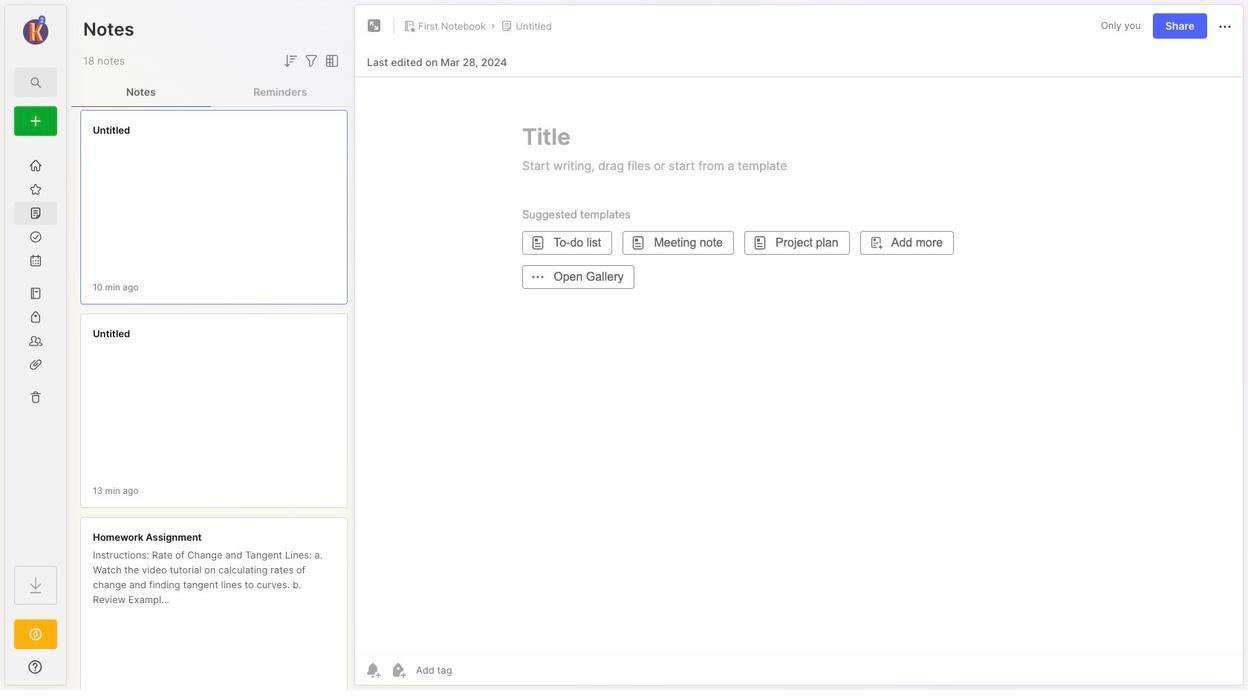 Task type: vqa. For each thing, say whether or not it's contained in the screenshot.
KNOWN in the The Images tab panel
no



Task type: describe. For each thing, give the bounding box(es) containing it.
View options field
[[320, 52, 341, 70]]

add tag image
[[389, 661, 407, 679]]

upgrade image
[[27, 626, 45, 643]]

expand note image
[[366, 17, 383, 35]]

Add tag field
[[415, 663, 527, 677]]

WHAT'S NEW field
[[5, 655, 66, 679]]

tree inside main element
[[5, 145, 66, 553]]

Sort options field
[[282, 52, 299, 70]]

click to expand image
[[65, 663, 76, 681]]

add filters image
[[302, 52, 320, 70]]



Task type: locate. For each thing, give the bounding box(es) containing it.
edit search image
[[27, 74, 45, 91]]

tree
[[5, 145, 66, 553]]

Add filters field
[[302, 52, 320, 70]]

More actions field
[[1216, 16, 1234, 36]]

main element
[[0, 0, 71, 690]]

home image
[[28, 158, 43, 173]]

more actions image
[[1216, 18, 1234, 36]]

note window element
[[354, 4, 1244, 689]]

Note Editor text field
[[355, 77, 1243, 655]]

Account field
[[5, 14, 66, 47]]

add a reminder image
[[364, 661, 382, 679]]

tab list
[[71, 77, 350, 107]]



